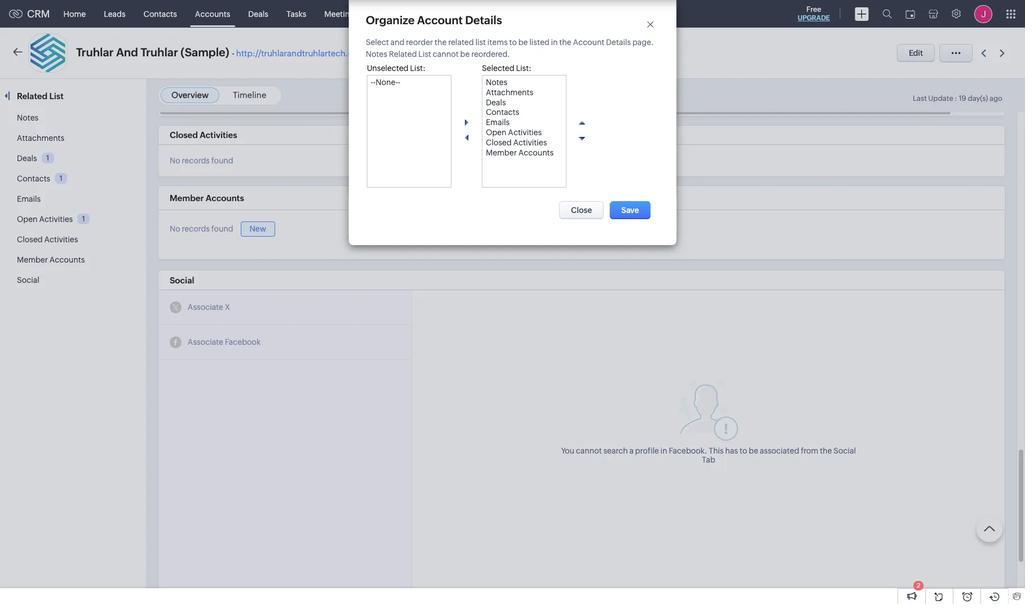 Task type: locate. For each thing, give the bounding box(es) containing it.
0 horizontal spatial list
[[49, 91, 64, 101]]

1 no records found from the top
[[170, 156, 233, 165]]

closed down open
[[17, 235, 43, 244]]

reordered.
[[471, 50, 510, 59]]

the right from
[[820, 447, 832, 456]]

0 horizontal spatial notes
[[17, 113, 38, 122]]

list: for selected list:
[[516, 64, 532, 73]]

notes up attachments link at the left
[[17, 113, 38, 122]]

social up associate x
[[170, 276, 194, 285]]

None submit
[[610, 201, 651, 219]]

0 vertical spatial in
[[551, 38, 558, 47]]

profile element
[[968, 0, 999, 27]]

details up list
[[465, 14, 502, 27]]

1 horizontal spatial related
[[389, 50, 417, 59]]

the left related
[[435, 38, 447, 47]]

notes inside select and reorder the related list items to be listed in the account details page. notes related list cannot be reordered.
[[366, 50, 387, 59]]

closed activities
[[170, 130, 237, 140], [17, 235, 78, 244]]

closed activities down overview
[[170, 130, 237, 140]]

list: down select and reorder the related list items to be listed in the account details page. notes related list cannot be reordered.
[[516, 64, 532, 73]]

activities up the member accounts "link"
[[44, 235, 78, 244]]

account
[[417, 14, 463, 27], [573, 38, 605, 47]]

1 horizontal spatial details
[[606, 38, 631, 47]]

visits
[[580, 9, 599, 18]]

1 vertical spatial no records found
[[170, 225, 233, 234]]

cannot right you
[[576, 447, 602, 456]]

2 horizontal spatial social
[[834, 447, 856, 456]]

x
[[225, 303, 230, 312]]

to right items
[[509, 38, 517, 47]]

1 up open activities
[[60, 174, 63, 183]]

1 horizontal spatial the
[[560, 38, 572, 47]]

list up 'attachments'
[[49, 91, 64, 101]]

leads link
[[95, 0, 135, 27]]

list: down reorder
[[410, 64, 426, 73]]

2 list: from the left
[[516, 64, 532, 73]]

list down reorder
[[419, 50, 431, 59]]

to
[[509, 38, 517, 47], [740, 447, 747, 456]]

projects link
[[608, 0, 656, 27]]

in
[[551, 38, 558, 47], [661, 447, 668, 456]]

0 horizontal spatial list:
[[410, 64, 426, 73]]

social
[[170, 276, 194, 285], [17, 276, 39, 285], [834, 447, 856, 456]]

0 vertical spatial contacts link
[[135, 0, 186, 27]]

be left the listed
[[519, 38, 528, 47]]

move up image
[[575, 116, 589, 130]]

2 vertical spatial activities
[[44, 235, 78, 244]]

truhlar left and
[[76, 46, 114, 59]]

1 horizontal spatial contacts
[[144, 9, 177, 18]]

page.
[[633, 38, 654, 47]]

accounts up new link
[[206, 193, 244, 203]]

contacts up emails link
[[17, 174, 50, 183]]

upgrade
[[798, 14, 830, 22]]

0 vertical spatial associate
[[188, 303, 223, 312]]

edit
[[909, 49, 923, 58]]

add image
[[460, 116, 474, 130]]

1 vertical spatial cannot
[[576, 447, 602, 456]]

this
[[709, 447, 724, 456]]

unselected
[[367, 64, 409, 73]]

0 vertical spatial accounts
[[195, 9, 230, 18]]

2 vertical spatial be
[[749, 447, 759, 456]]

facebook down the x
[[225, 338, 261, 347]]

accounts down closed activities link
[[50, 256, 85, 265]]

0 vertical spatial activities
[[200, 130, 237, 140]]

details left page.
[[606, 38, 631, 47]]

cannot down related
[[433, 50, 459, 59]]

meetings
[[324, 9, 359, 18]]

0 vertical spatial related
[[389, 50, 417, 59]]

related list
[[17, 91, 65, 101]]

attachments
[[17, 134, 64, 143]]

2 horizontal spatial be
[[749, 447, 759, 456]]

notes
[[366, 50, 387, 59], [17, 113, 38, 122]]

1 horizontal spatial be
[[519, 38, 528, 47]]

0 vertical spatial to
[[509, 38, 517, 47]]

1 vertical spatial notes
[[17, 113, 38, 122]]

1 down 'attachments'
[[46, 154, 49, 162]]

1 truhlar from the left
[[76, 46, 114, 59]]

no records found
[[170, 156, 233, 165], [170, 225, 233, 234]]

campaigns link
[[450, 0, 510, 27]]

free upgrade
[[798, 5, 830, 22]]

closed activities link
[[17, 235, 78, 244]]

2 vertical spatial accounts
[[50, 256, 85, 265]]

0 vertical spatial records
[[182, 156, 210, 165]]

0 horizontal spatial cannot
[[433, 50, 459, 59]]

0 horizontal spatial 1
[[46, 154, 49, 162]]

calls link
[[368, 0, 403, 27]]

1 vertical spatial closed
[[17, 235, 43, 244]]

2 horizontal spatial the
[[820, 447, 832, 456]]

account up reorder
[[417, 14, 463, 27]]

2 vertical spatial 1
[[82, 215, 85, 223]]

0 horizontal spatial member
[[17, 256, 48, 265]]

be
[[519, 38, 528, 47], [460, 50, 470, 59], [749, 447, 759, 456]]

None button
[[559, 201, 604, 219]]

associate
[[188, 303, 223, 312], [188, 338, 223, 347]]

1 for open activities
[[82, 215, 85, 223]]

and
[[391, 38, 405, 47]]

1 horizontal spatial facebook
[[669, 447, 705, 456]]

0 horizontal spatial truhlar
[[76, 46, 114, 59]]

deals link
[[239, 0, 277, 27], [17, 154, 37, 163]]

cannot
[[433, 50, 459, 59], [576, 447, 602, 456]]

1 vertical spatial accounts
[[206, 193, 244, 203]]

0 horizontal spatial account
[[417, 14, 463, 27]]

reports
[[412, 9, 441, 18]]

accounts up (sample) at top
[[195, 9, 230, 18]]

2 horizontal spatial 1
[[82, 215, 85, 223]]

0 vertical spatial closed activities
[[170, 130, 237, 140]]

contacts link
[[135, 0, 186, 27], [17, 174, 50, 183]]

edit button
[[897, 44, 935, 62]]

1 vertical spatial contacts
[[17, 174, 50, 183]]

home
[[64, 9, 86, 18]]

selected
[[482, 64, 515, 73]]

0 vertical spatial no
[[170, 156, 180, 165]]

1 horizontal spatial truhlar
[[141, 46, 178, 59]]

activities up closed activities link
[[39, 215, 73, 224]]

0 vertical spatial notes
[[366, 50, 387, 59]]

1 vertical spatial account
[[573, 38, 605, 47]]

update
[[929, 94, 954, 103]]

0 vertical spatial facebook
[[225, 338, 261, 347]]

records
[[182, 156, 210, 165], [182, 225, 210, 234]]

contacts link right leads
[[135, 0, 186, 27]]

1 horizontal spatial closed activities
[[170, 130, 237, 140]]

0 vertical spatial deals
[[248, 9, 268, 18]]

be right has
[[749, 447, 759, 456]]

1 vertical spatial records
[[182, 225, 210, 234]]

closed activities down open activities
[[17, 235, 78, 244]]

1 vertical spatial found
[[211, 225, 233, 234]]

2 records from the top
[[182, 225, 210, 234]]

1 vertical spatial details
[[606, 38, 631, 47]]

2
[[917, 583, 921, 589]]

0 horizontal spatial be
[[460, 50, 470, 59]]

projects
[[617, 9, 647, 18]]

previous record image
[[981, 49, 987, 57]]

associate down associate x
[[188, 338, 223, 347]]

truhlar right and
[[141, 46, 178, 59]]

1 vertical spatial deals
[[17, 154, 37, 163]]

the right the listed
[[560, 38, 572, 47]]

related down and
[[389, 50, 417, 59]]

member
[[170, 193, 204, 203], [17, 256, 48, 265]]

truhlar and truhlar (sample) - http://truhlarandtruhlartech.com/
[[76, 46, 369, 59]]

1 vertical spatial member
[[17, 256, 48, 265]]

0 vertical spatial cannot
[[433, 50, 459, 59]]

related up the notes "link"
[[17, 91, 47, 101]]

timeline link
[[233, 90, 266, 100]]

1 vertical spatial no
[[170, 225, 180, 234]]

1 horizontal spatial notes
[[366, 50, 387, 59]]

deals link down 'attachments'
[[17, 154, 37, 163]]

account down visits
[[573, 38, 605, 47]]

0 horizontal spatial details
[[465, 14, 502, 27]]

1 associate from the top
[[188, 303, 223, 312]]

list
[[419, 50, 431, 59], [49, 91, 64, 101]]

the
[[435, 38, 447, 47], [560, 38, 572, 47], [820, 447, 832, 456]]

1 horizontal spatial list
[[419, 50, 431, 59]]

deals left tasks link
[[248, 9, 268, 18]]

social down the member accounts "link"
[[17, 276, 39, 285]]

0 vertical spatial 1
[[46, 154, 49, 162]]

0 vertical spatial list
[[419, 50, 431, 59]]

http://truhlarandtruhlartech.com/
[[236, 49, 369, 58]]

0 vertical spatial member
[[170, 193, 204, 203]]

1 vertical spatial related
[[17, 91, 47, 101]]

accounts link
[[186, 0, 239, 27]]

profile image
[[975, 5, 993, 23]]

visits link
[[571, 0, 608, 27]]

member accounts
[[170, 193, 244, 203], [17, 256, 85, 265]]

documents
[[519, 9, 562, 18]]

tab
[[702, 456, 716, 465]]

1 horizontal spatial account
[[573, 38, 605, 47]]

1 vertical spatial member accounts
[[17, 256, 85, 265]]

0 horizontal spatial facebook
[[225, 338, 261, 347]]

0 vertical spatial no records found
[[170, 156, 233, 165]]

1 horizontal spatial 1
[[60, 174, 63, 183]]

in right the listed
[[551, 38, 558, 47]]

facebook
[[225, 338, 261, 347], [669, 447, 705, 456]]

1 right open activities link at left top
[[82, 215, 85, 223]]

1 list: from the left
[[410, 64, 426, 73]]

to inside select and reorder the related list items to be listed in the account details page. notes related list cannot be reordered.
[[509, 38, 517, 47]]

0 vertical spatial found
[[211, 156, 233, 165]]

activities for closed activities link
[[44, 235, 78, 244]]

1 horizontal spatial cannot
[[576, 447, 602, 456]]

tasks link
[[277, 0, 315, 27]]

open activities link
[[17, 215, 73, 224]]

last update : 19 day(s) ago
[[913, 94, 1003, 103]]

deals
[[248, 9, 268, 18], [17, 154, 37, 163]]

in right profile
[[661, 447, 668, 456]]

new
[[250, 224, 266, 233]]

to right has
[[740, 447, 747, 456]]

new link
[[241, 222, 275, 237]]

0 vertical spatial details
[[465, 14, 502, 27]]

deals down 'attachments'
[[17, 154, 37, 163]]

2 associate from the top
[[188, 338, 223, 347]]

facebook inside you cannot search a profile in facebook . this has to be associated from the social tab
[[669, 447, 705, 456]]

1 horizontal spatial in
[[661, 447, 668, 456]]

notes down select
[[366, 50, 387, 59]]

0 horizontal spatial in
[[551, 38, 558, 47]]

be down related
[[460, 50, 470, 59]]

0 vertical spatial member accounts
[[170, 193, 244, 203]]

1 for contacts
[[60, 174, 63, 183]]

1 vertical spatial contacts link
[[17, 174, 50, 183]]

closed
[[170, 130, 198, 140], [17, 235, 43, 244]]

1 horizontal spatial list:
[[516, 64, 532, 73]]

1 horizontal spatial member
[[170, 193, 204, 203]]

0 horizontal spatial deals
[[17, 154, 37, 163]]

social right from
[[834, 447, 856, 456]]

1 vertical spatial 1
[[60, 174, 63, 183]]

listed
[[530, 38, 550, 47]]

deals link left tasks
[[239, 0, 277, 27]]

activities
[[200, 130, 237, 140], [39, 215, 73, 224], [44, 235, 78, 244]]

1 vertical spatial be
[[460, 50, 470, 59]]

1 found from the top
[[211, 156, 233, 165]]

associate left the x
[[188, 303, 223, 312]]

contacts link up emails link
[[17, 174, 50, 183]]

details inside select and reorder the related list items to be listed in the account details page. notes related list cannot be reordered.
[[606, 38, 631, 47]]

0 horizontal spatial deals link
[[17, 154, 37, 163]]

facebook left 'this'
[[669, 447, 705, 456]]

1 horizontal spatial closed
[[170, 130, 198, 140]]

1 vertical spatial closed activities
[[17, 235, 78, 244]]

last
[[913, 94, 927, 103]]

0 horizontal spatial social
[[17, 276, 39, 285]]

1 vertical spatial facebook
[[669, 447, 705, 456]]

truhlar
[[76, 46, 114, 59], [141, 46, 178, 59]]

1 horizontal spatial to
[[740, 447, 747, 456]]

0 horizontal spatial to
[[509, 38, 517, 47]]

meetings link
[[315, 0, 368, 27]]

in inside you cannot search a profile in facebook . this has to be associated from the social tab
[[661, 447, 668, 456]]

activities down overview link
[[200, 130, 237, 140]]

1 for deals
[[46, 154, 49, 162]]

contacts right leads
[[144, 9, 177, 18]]

1 vertical spatial to
[[740, 447, 747, 456]]

closed down overview
[[170, 130, 198, 140]]

http://truhlarandtruhlartech.com/ link
[[236, 49, 369, 58]]



Task type: vqa. For each thing, say whether or not it's contained in the screenshot.
Associate corresponding to X
yes



Task type: describe. For each thing, give the bounding box(es) containing it.
cannot inside you cannot search a profile in facebook . this has to be associated from the social tab
[[576, 447, 602, 456]]

open
[[17, 215, 38, 224]]

activities for open activities link at left top
[[39, 215, 73, 224]]

attachments link
[[17, 134, 64, 143]]

overview
[[171, 90, 209, 100]]

1 horizontal spatial social
[[170, 276, 194, 285]]

1 vertical spatial deals link
[[17, 154, 37, 163]]

select
[[366, 38, 389, 47]]

associate x
[[188, 303, 230, 312]]

you
[[561, 447, 575, 456]]

list inside select and reorder the related list items to be listed in the account details page. notes related list cannot be reordered.
[[419, 50, 431, 59]]

has
[[726, 447, 738, 456]]

2 truhlar from the left
[[141, 46, 178, 59]]

home link
[[54, 0, 95, 27]]

next record image
[[1000, 49, 1007, 57]]

19
[[959, 94, 967, 103]]

.
[[705, 447, 707, 456]]

:
[[955, 94, 958, 103]]

calls
[[377, 9, 394, 18]]

search
[[604, 447, 628, 456]]

1 vertical spatial list
[[49, 91, 64, 101]]

0 horizontal spatial member accounts
[[17, 256, 85, 265]]

crm
[[27, 8, 50, 20]]

be inside you cannot search a profile in facebook . this has to be associated from the social tab
[[749, 447, 759, 456]]

notes link
[[17, 113, 38, 122]]

organize account details
[[366, 14, 502, 27]]

1 horizontal spatial contacts link
[[135, 0, 186, 27]]

1 no from the top
[[170, 156, 180, 165]]

you cannot search a profile in facebook . this has to be associated from the social tab
[[561, 447, 856, 465]]

2 found from the top
[[211, 225, 233, 234]]

in inside select and reorder the related list items to be listed in the account details page. notes related list cannot be reordered.
[[551, 38, 558, 47]]

emails link
[[17, 195, 41, 204]]

0 horizontal spatial related
[[17, 91, 47, 101]]

2 no from the top
[[170, 225, 180, 234]]

reports link
[[403, 0, 450, 27]]

member accounts link
[[17, 256, 85, 265]]

emails
[[17, 195, 41, 204]]

a
[[630, 447, 634, 456]]

0 vertical spatial account
[[417, 14, 463, 27]]

related inside select and reorder the related list items to be listed in the account details page. notes related list cannot be reordered.
[[389, 50, 417, 59]]

associate facebook
[[188, 338, 261, 347]]

from
[[801, 447, 819, 456]]

remove image
[[460, 131, 474, 145]]

items
[[488, 38, 508, 47]]

free
[[807, 5, 822, 14]]

1 records from the top
[[182, 156, 210, 165]]

0 horizontal spatial contacts link
[[17, 174, 50, 183]]

to inside you cannot search a profile in facebook . this has to be associated from the social tab
[[740, 447, 747, 456]]

1 horizontal spatial deals
[[248, 9, 268, 18]]

associate for facebook
[[188, 338, 223, 347]]

day(s)
[[968, 94, 988, 103]]

0 horizontal spatial contacts
[[17, 174, 50, 183]]

1 horizontal spatial member accounts
[[170, 193, 244, 203]]

leads
[[104, 9, 126, 18]]

open activities
[[17, 215, 73, 224]]

associated
[[760, 447, 800, 456]]

timeline
[[233, 90, 266, 100]]

selected list:
[[482, 64, 532, 73]]

0 vertical spatial contacts
[[144, 9, 177, 18]]

crm link
[[9, 8, 50, 20]]

tasks
[[286, 9, 306, 18]]

social link
[[17, 276, 39, 285]]

-
[[232, 49, 235, 58]]

0 horizontal spatial the
[[435, 38, 447, 47]]

account inside select and reorder the related list items to be listed in the account details page. notes related list cannot be reordered.
[[573, 38, 605, 47]]

list: for unselected list:
[[410, 64, 426, 73]]

associate for x
[[188, 303, 223, 312]]

0 horizontal spatial closed
[[17, 235, 43, 244]]

organize
[[366, 14, 415, 27]]

0 horizontal spatial closed activities
[[17, 235, 78, 244]]

reorder
[[406, 38, 433, 47]]

unselected list:
[[367, 64, 426, 73]]

(sample)
[[181, 46, 229, 59]]

documents link
[[510, 0, 571, 27]]

2 no records found from the top
[[170, 225, 233, 234]]

profile
[[635, 447, 659, 456]]

cannot inside select and reorder the related list items to be listed in the account details page. notes related list cannot be reordered.
[[433, 50, 459, 59]]

and
[[116, 46, 138, 59]]

0 vertical spatial deals link
[[239, 0, 277, 27]]

overview link
[[171, 90, 209, 100]]

0 vertical spatial be
[[519, 38, 528, 47]]

related
[[448, 38, 474, 47]]

social inside you cannot search a profile in facebook . this has to be associated from the social tab
[[834, 447, 856, 456]]

campaigns
[[459, 9, 501, 18]]

list
[[476, 38, 486, 47]]

ago
[[990, 94, 1003, 103]]

0 vertical spatial closed
[[170, 130, 198, 140]]

select and reorder the related list items to be listed in the account details page. notes related list cannot be reordered.
[[366, 38, 654, 59]]

move down image
[[575, 131, 589, 145]]

the inside you cannot search a profile in facebook . this has to be associated from the social tab
[[820, 447, 832, 456]]



